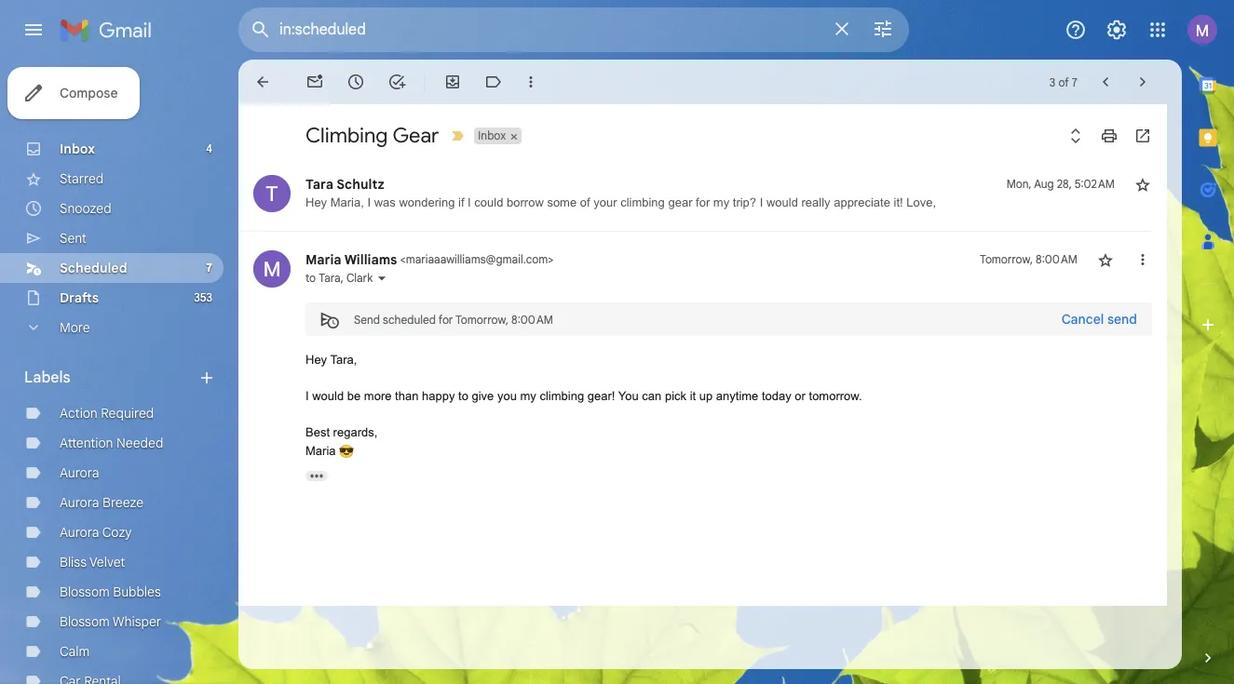 Task type: vqa. For each thing, say whether or not it's contained in the screenshot.
"Love,"
yes



Task type: describe. For each thing, give the bounding box(es) containing it.
support image
[[1065, 19, 1087, 41]]

aurora for aurora cozy
[[60, 524, 99, 541]]

today
[[762, 389, 792, 403]]

28,
[[1057, 177, 1072, 191]]

0 horizontal spatial to
[[306, 271, 316, 285]]

gear
[[393, 123, 439, 148]]

anytime
[[716, 389, 759, 403]]

up
[[699, 389, 713, 403]]

sent
[[60, 230, 87, 247]]

1 horizontal spatial 7
[[1072, 75, 1078, 89]]

aurora cozy
[[60, 524, 132, 541]]

trip?
[[733, 196, 756, 210]]

scheduled
[[383, 313, 436, 327]]

attention needed link
[[60, 435, 163, 452]]

7 inside labels navigation
[[206, 261, 212, 275]]

aurora cozy link
[[60, 524, 132, 541]]

search mail image
[[244, 13, 278, 47]]

attention
[[60, 435, 113, 452]]

borrow
[[507, 196, 544, 210]]

climbing
[[306, 123, 388, 148]]

advanced search options image
[[864, 10, 902, 48]]

if
[[458, 196, 464, 210]]

be
[[347, 389, 361, 403]]

love,
[[907, 196, 936, 210]]

action
[[60, 405, 98, 422]]

appreciate
[[834, 196, 890, 210]]

best regards,
[[306, 426, 378, 440]]

aurora link
[[60, 465, 99, 482]]

tomorrow, 8:00 am
[[980, 252, 1078, 266]]

you
[[497, 389, 517, 403]]

hey tara,
[[306, 353, 357, 367]]

newer image
[[1096, 73, 1115, 91]]

cancel send
[[1062, 311, 1137, 328]]

show trimmed content image
[[306, 471, 328, 482]]

3
[[1050, 75, 1056, 89]]

main menu image
[[22, 19, 45, 41]]

aurora breeze
[[60, 495, 144, 511]]

scheduled
[[60, 260, 127, 277]]

you
[[618, 389, 639, 403]]

calm link
[[60, 644, 90, 660]]

1 vertical spatial would
[[312, 389, 344, 403]]

climbing gear
[[306, 123, 439, 148]]

or
[[795, 389, 806, 403]]

it!
[[894, 196, 903, 210]]

needed
[[116, 435, 163, 452]]

5:02 am
[[1075, 177, 1115, 191]]

bliss
[[60, 554, 87, 571]]

could
[[474, 196, 503, 210]]

3 of 7
[[1050, 75, 1078, 89]]

it
[[690, 389, 696, 403]]

tara,
[[330, 353, 357, 367]]

inbox button
[[474, 128, 508, 144]]

bliss velvet link
[[60, 554, 125, 571]]

show details image
[[377, 273, 388, 284]]

>
[[548, 252, 554, 266]]

wondering
[[399, 196, 455, 210]]

really
[[802, 196, 831, 210]]

starred
[[60, 170, 104, 187]]

i right trip?
[[760, 196, 763, 210]]

aurora breeze link
[[60, 495, 144, 511]]

1 vertical spatial tara
[[319, 271, 341, 285]]

velvet
[[89, 554, 125, 571]]

best
[[306, 426, 330, 440]]

blossom bubbles
[[60, 584, 161, 601]]

Not starred checkbox
[[1096, 251, 1115, 269]]

regards,
[[333, 426, 378, 440]]

some
[[547, 196, 577, 210]]

tomorrow.
[[809, 389, 862, 403]]

more
[[364, 389, 392, 403]]

bliss velvet
[[60, 554, 125, 571]]

settings image
[[1106, 19, 1128, 41]]

labels
[[24, 369, 70, 388]]

i up "best"
[[306, 389, 309, 403]]

1 vertical spatial for
[[439, 313, 453, 327]]

aurora for aurora link
[[60, 465, 99, 482]]

snooze image
[[347, 73, 365, 91]]

more
[[60, 320, 90, 336]]

labels navigation
[[0, 60, 238, 685]]

attention needed
[[60, 435, 163, 452]]

to tara , clark
[[306, 271, 373, 285]]

blossom whisper link
[[60, 614, 161, 631]]

clark
[[346, 271, 373, 285]]

cozy
[[102, 524, 132, 541]]

breeze
[[102, 495, 144, 511]]

tomorrow, 8:00 am cell
[[980, 251, 1078, 269]]



Task type: locate. For each thing, give the bounding box(es) containing it.
not starred image
[[1134, 175, 1152, 194]]

blossom bubbles link
[[60, 584, 161, 601]]

for right scheduled
[[439, 313, 453, 327]]

send
[[354, 313, 380, 327]]

tara up maria,
[[306, 176, 334, 193]]

0 vertical spatial blossom
[[60, 584, 110, 601]]

add to tasks image
[[388, 73, 406, 91]]

to
[[306, 271, 316, 285], [458, 389, 468, 403]]

8:00 am down >
[[511, 313, 553, 327]]

0 vertical spatial tomorrow,
[[980, 252, 1033, 266]]

0 horizontal spatial for
[[439, 313, 453, 327]]

1 horizontal spatial would
[[767, 196, 798, 210]]

calm
[[60, 644, 90, 660]]

1 vertical spatial climbing
[[540, 389, 584, 403]]

1 vertical spatial aurora
[[60, 495, 99, 511]]

0 horizontal spatial my
[[520, 389, 536, 403]]

mon, aug 28, 5:02 am cell
[[1007, 175, 1115, 194]]

0 vertical spatial 8:00 am
[[1036, 252, 1078, 266]]

7 right 3
[[1072, 75, 1078, 89]]

1 vertical spatial 7
[[206, 261, 212, 275]]

inbox
[[478, 129, 506, 143], [60, 141, 95, 157]]

your
[[594, 196, 617, 210]]

0 vertical spatial to
[[306, 271, 316, 285]]

back to scheduled image
[[253, 73, 272, 91]]

i would be more than happy to give you my climbing gear! you can pick it up anytime today or tomorrow.
[[306, 389, 862, 403]]

1 horizontal spatial for
[[696, 196, 710, 210]]

aurora for aurora breeze
[[60, 495, 99, 511]]

of right 3
[[1059, 75, 1069, 89]]

8:00 am inside cell
[[1036, 252, 1078, 266]]

more button
[[0, 313, 224, 343]]

2 hey from the top
[[306, 353, 327, 367]]

aurora
[[60, 465, 99, 482], [60, 495, 99, 511], [60, 524, 99, 541]]

climbing right your
[[621, 196, 665, 210]]

gear
[[668, 196, 693, 210]]

inbox for inbox button
[[478, 129, 506, 143]]

tara left clark
[[319, 271, 341, 285]]

bubbles
[[113, 584, 161, 601]]

tomorrow, down mariaaawilliams@gmail.com
[[455, 313, 509, 327]]

inbox down labels image
[[478, 129, 506, 143]]

was
[[374, 196, 396, 210]]

0 horizontal spatial climbing
[[540, 389, 584, 403]]

0 horizontal spatial 7
[[206, 261, 212, 275]]

Not starred checkbox
[[1134, 175, 1152, 194]]

1 vertical spatial to
[[458, 389, 468, 403]]

action required link
[[60, 405, 154, 422]]

2 aurora from the top
[[60, 495, 99, 511]]

tab list
[[1182, 60, 1234, 618]]

0 vertical spatial for
[[696, 196, 710, 210]]

0 vertical spatial aurora
[[60, 465, 99, 482]]

hey left tara,
[[306, 353, 327, 367]]

2 maria from the top
[[306, 444, 339, 458]]

aurora down attention
[[60, 465, 99, 482]]

than
[[395, 389, 419, 403]]

1 horizontal spatial my
[[713, 196, 730, 210]]

inbox link
[[60, 141, 95, 157]]

1 vertical spatial my
[[520, 389, 536, 403]]

0 horizontal spatial of
[[580, 196, 590, 210]]

clear search image
[[823, 10, 861, 48]]

0 vertical spatial would
[[767, 196, 798, 210]]

<
[[400, 252, 406, 266]]

0 vertical spatial 7
[[1072, 75, 1078, 89]]

😎 image
[[339, 445, 354, 459]]

would left really
[[767, 196, 798, 210]]

compose button
[[7, 67, 140, 119]]

older image
[[1134, 73, 1152, 91]]

cancel
[[1062, 311, 1104, 328]]

not starred image
[[1096, 251, 1115, 269]]

None search field
[[238, 7, 909, 52]]

1 vertical spatial of
[[580, 196, 590, 210]]

1 horizontal spatial tomorrow,
[[980, 252, 1033, 266]]

maria williams < mariaaawilliams@gmail.com >
[[306, 252, 554, 268]]

tara
[[306, 176, 334, 193], [319, 271, 341, 285]]

can
[[642, 389, 662, 403]]

williams
[[344, 252, 397, 268]]

i right 'if'
[[468, 196, 471, 210]]

climbing
[[621, 196, 665, 210], [540, 389, 584, 403]]

aurora up bliss
[[60, 524, 99, 541]]

0 vertical spatial maria
[[306, 252, 342, 268]]

8:00 am left not starred option
[[1036, 252, 1078, 266]]

more image
[[522, 73, 540, 91]]

0 vertical spatial hey
[[306, 196, 327, 210]]

inbox up starred link
[[60, 141, 95, 157]]

0 vertical spatial tara
[[306, 176, 334, 193]]

labels heading
[[24, 369, 197, 388]]

to left ,
[[306, 271, 316, 285]]

1 horizontal spatial 8:00 am
[[1036, 252, 1078, 266]]

7 up the 353
[[206, 261, 212, 275]]

353
[[194, 291, 212, 305]]

hey for hey tara,
[[306, 353, 327, 367]]

1 vertical spatial hey
[[306, 353, 327, 367]]

i left was
[[367, 196, 371, 210]]

1 horizontal spatial climbing
[[621, 196, 665, 210]]

maria up to tara , clark
[[306, 252, 342, 268]]

tomorrow,
[[980, 252, 1033, 266], [455, 313, 509, 327]]

mariaaawilliams@gmail.com
[[406, 252, 548, 266]]

snoozed
[[60, 200, 111, 217]]

drafts link
[[60, 290, 99, 306]]

snoozed link
[[60, 200, 111, 217]]

compose
[[60, 85, 118, 102]]

1 vertical spatial 8:00 am
[[511, 313, 553, 327]]

2 vertical spatial aurora
[[60, 524, 99, 541]]

send
[[1107, 311, 1137, 328]]

1 horizontal spatial to
[[458, 389, 468, 403]]

4
[[206, 142, 212, 156]]

inbox inside labels navigation
[[60, 141, 95, 157]]

maria williams cell
[[306, 252, 554, 268]]

mon,
[[1007, 177, 1032, 191]]

my left trip?
[[713, 196, 730, 210]]

aug
[[1034, 177, 1054, 191]]

hey left maria,
[[306, 196, 327, 210]]

drafts
[[60, 290, 99, 306]]

of left your
[[580, 196, 590, 210]]

hey maria, i was wondering if i could borrow some of your climbing gear for my trip? i would really appreciate it! love,
[[306, 196, 936, 210]]

1 aurora from the top
[[60, 465, 99, 482]]

blossom down bliss velvet
[[60, 584, 110, 601]]

to left "give"
[[458, 389, 468, 403]]

blossom for blossom bubbles
[[60, 584, 110, 601]]

pick
[[665, 389, 687, 403]]

0 horizontal spatial tomorrow,
[[455, 313, 509, 327]]

1 maria from the top
[[306, 252, 342, 268]]

inbox inside button
[[478, 129, 506, 143]]

7
[[1072, 75, 1078, 89], [206, 261, 212, 275]]

hey for hey maria, i was wondering if i could borrow some of your climbing gear for my trip? i would really appreciate it! love,
[[306, 196, 327, 210]]

maria for maria williams < mariaaawilliams@gmail.com >
[[306, 252, 342, 268]]

for right gear
[[696, 196, 710, 210]]

labels image
[[484, 73, 503, 91]]

i
[[367, 196, 371, 210], [468, 196, 471, 210], [760, 196, 763, 210], [306, 389, 309, 403]]

move to inbox image
[[443, 73, 462, 91]]

list containing tara schultz
[[238, 156, 1152, 510]]

blossom for blossom whisper
[[60, 614, 110, 631]]

0 vertical spatial my
[[713, 196, 730, 210]]

1 hey from the top
[[306, 196, 327, 210]]

0 horizontal spatial would
[[312, 389, 344, 403]]

2 blossom from the top
[[60, 614, 110, 631]]

would
[[767, 196, 798, 210], [312, 389, 344, 403]]

blossom up calm link
[[60, 614, 110, 631]]

inbox for inbox link
[[60, 141, 95, 157]]

0 horizontal spatial inbox
[[60, 141, 95, 157]]

send scheduled for tomorrow, 8:00 am
[[354, 313, 553, 327]]

my right you in the bottom left of the page
[[520, 389, 536, 403]]

maria down "best"
[[306, 444, 339, 458]]

aurora down aurora link
[[60, 495, 99, 511]]

8:00 am
[[1036, 252, 1078, 266], [511, 313, 553, 327]]

1 vertical spatial tomorrow,
[[455, 313, 509, 327]]

1 horizontal spatial of
[[1059, 75, 1069, 89]]

tomorrow, down mon,
[[980, 252, 1033, 266]]

mon, aug 28, 5:02 am
[[1007, 177, 1115, 191]]

tomorrow, inside tomorrow, 8:00 am cell
[[980, 252, 1033, 266]]

1 vertical spatial maria
[[306, 444, 339, 458]]

would left be
[[312, 389, 344, 403]]

tara schultz
[[306, 176, 384, 193]]

required
[[101, 405, 154, 422]]

maria for maria
[[306, 444, 339, 458]]

happy
[[422, 389, 455, 403]]

cancel send button
[[1047, 303, 1152, 336]]

0 horizontal spatial 8:00 am
[[511, 313, 553, 327]]

blossom whisper
[[60, 614, 161, 631]]

starred link
[[60, 170, 104, 187]]

0 vertical spatial climbing
[[621, 196, 665, 210]]

give
[[472, 389, 494, 403]]

1 vertical spatial blossom
[[60, 614, 110, 631]]

0 vertical spatial of
[[1059, 75, 1069, 89]]

list
[[238, 156, 1152, 510]]

1 horizontal spatial inbox
[[478, 129, 506, 143]]

whisper
[[112, 614, 161, 631]]

Search mail text field
[[279, 20, 820, 39]]

schultz
[[337, 176, 384, 193]]

1 blossom from the top
[[60, 584, 110, 601]]

sent link
[[60, 230, 87, 247]]

3 aurora from the top
[[60, 524, 99, 541]]

scheduled link
[[60, 260, 127, 277]]

gmail image
[[60, 11, 161, 48]]

,
[[341, 271, 344, 285]]

gear!
[[588, 389, 615, 403]]

climbing left gear!
[[540, 389, 584, 403]]



